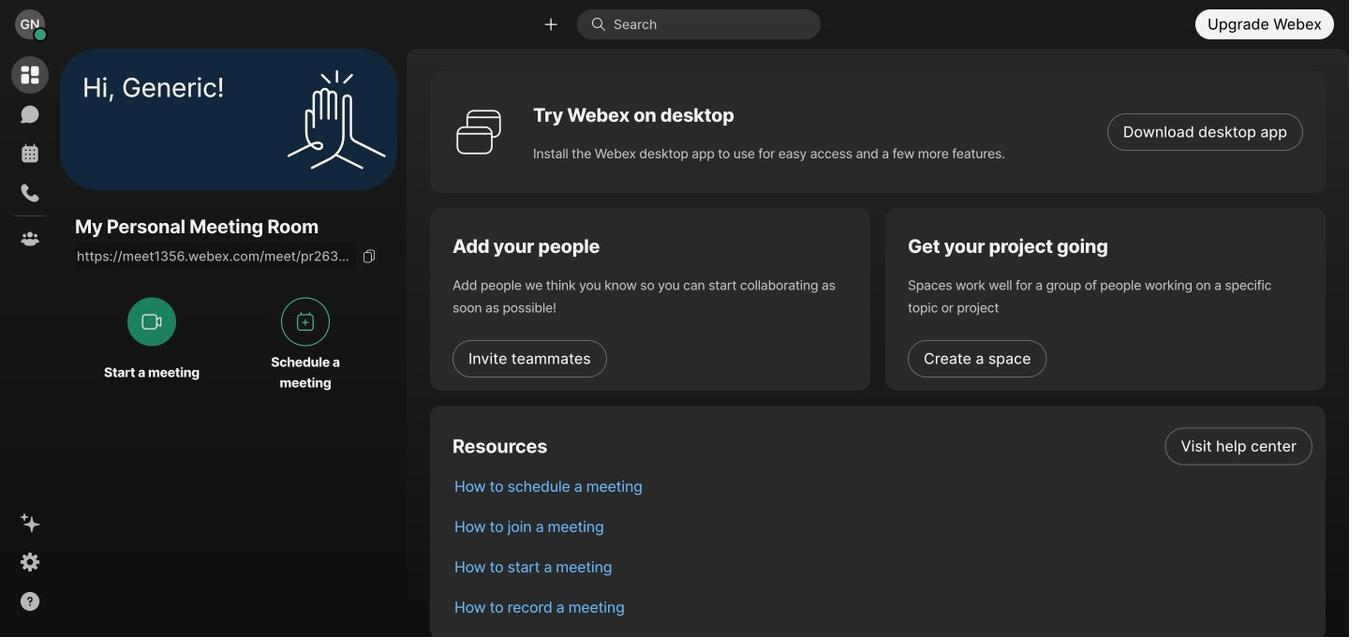 Task type: locate. For each thing, give the bounding box(es) containing it.
list item
[[440, 426, 1326, 467], [440, 467, 1326, 507], [440, 507, 1326, 547], [440, 547, 1326, 588], [440, 588, 1326, 628]]

navigation
[[0, 49, 60, 637]]

None text field
[[75, 243, 356, 269]]

webex tab list
[[11, 56, 49, 258]]

1 list item from the top
[[440, 426, 1326, 467]]

5 list item from the top
[[440, 588, 1326, 628]]

two hands high fiving image
[[280, 63, 393, 176]]

2 list item from the top
[[440, 467, 1326, 507]]



Task type: describe. For each thing, give the bounding box(es) containing it.
4 list item from the top
[[440, 547, 1326, 588]]

3 list item from the top
[[440, 507, 1326, 547]]



Task type: vqa. For each thing, say whether or not it's contained in the screenshot.
group
no



